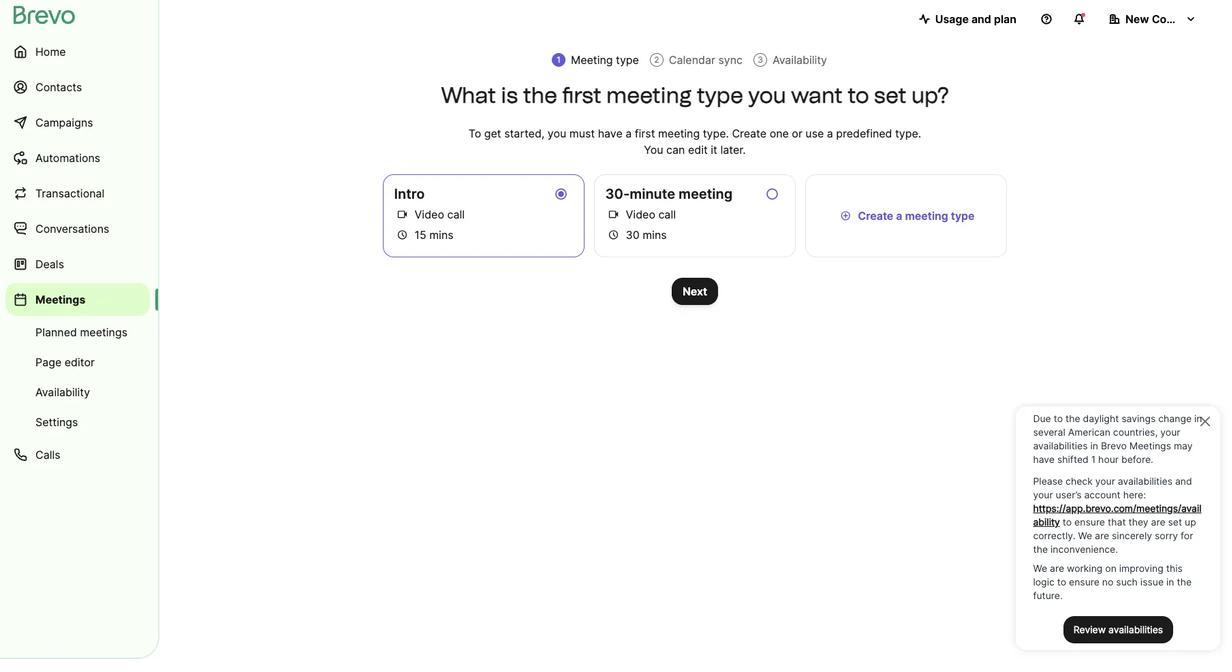 Task type: locate. For each thing, give the bounding box(es) containing it.
video for 30-minute meeting
[[626, 208, 656, 222]]

a right 'add_circle_outline'
[[897, 209, 903, 223]]

videocam down 30-
[[609, 208, 619, 222]]

schedule for 30-minute meeting
[[609, 228, 619, 242]]

meetings
[[35, 293, 85, 307]]

1 horizontal spatial type.
[[896, 127, 922, 140]]

settings
[[35, 416, 78, 430]]

create
[[733, 127, 767, 140], [859, 209, 894, 223]]

edit
[[689, 143, 708, 157]]

editor
[[65, 356, 95, 370]]

you inside to get started, you must have a first meeting type. create one or use a predefined type. you can edit it later.
[[548, 127, 567, 140]]

usage
[[936, 12, 969, 26]]

page editor
[[35, 356, 95, 370]]

1 mins from the left
[[430, 228, 454, 242]]

automations
[[35, 151, 100, 165]]

to
[[848, 82, 870, 108]]

create right 'add_circle_outline'
[[859, 209, 894, 223]]

type
[[616, 53, 639, 67], [697, 82, 744, 108], [952, 209, 975, 223]]

automations link
[[5, 142, 150, 175]]

plan
[[995, 12, 1017, 26]]

one
[[770, 127, 789, 140]]

mins inside videocam video call schedule 30 mins
[[643, 228, 667, 242]]

1 vertical spatial you
[[548, 127, 567, 140]]

mins right 30
[[643, 228, 667, 242]]

mins
[[430, 228, 454, 242], [643, 228, 667, 242]]

new company button
[[1099, 5, 1208, 33]]

0 vertical spatial create
[[733, 127, 767, 140]]

conversations link
[[5, 213, 150, 245]]

later.
[[721, 143, 746, 157]]

0 horizontal spatial type.
[[703, 127, 729, 140]]

predefined
[[837, 127, 893, 140]]

schedule for intro
[[397, 228, 408, 242]]

1 horizontal spatial you
[[749, 82, 787, 108]]

1 horizontal spatial create
[[859, 209, 894, 223]]

first
[[563, 82, 602, 108], [635, 127, 656, 140]]

create up 'later.'
[[733, 127, 767, 140]]

meeting type
[[571, 53, 639, 67]]

sync
[[719, 53, 743, 67]]

1 schedule from the left
[[397, 228, 408, 242]]

availability down 'page editor'
[[35, 386, 90, 400]]

1 videocam from the left
[[397, 208, 408, 222]]

0 horizontal spatial call
[[448, 208, 465, 222]]

videocam inside videocam video call schedule 15 mins
[[397, 208, 408, 222]]

type. down set
[[896, 127, 922, 140]]

type.
[[703, 127, 729, 140], [896, 127, 922, 140]]

you down 3
[[749, 82, 787, 108]]

deals link
[[5, 248, 150, 281]]

0 horizontal spatial type
[[616, 53, 639, 67]]

first down meeting
[[563, 82, 602, 108]]

transactional link
[[5, 177, 150, 210]]

videocam down intro
[[397, 208, 408, 222]]

1 horizontal spatial videocam
[[609, 208, 619, 222]]

0 vertical spatial first
[[563, 82, 602, 108]]

started,
[[505, 127, 545, 140]]

schedule left 30
[[609, 228, 619, 242]]

schedule inside videocam video call schedule 30 mins
[[609, 228, 619, 242]]

a right use
[[828, 127, 834, 140]]

0 vertical spatial availability
[[773, 53, 828, 67]]

calls
[[35, 449, 60, 462]]

1 horizontal spatial video
[[626, 208, 656, 222]]

1 vertical spatial first
[[635, 127, 656, 140]]

usage and plan button
[[909, 5, 1028, 33]]

0 horizontal spatial schedule
[[397, 228, 408, 242]]

video inside videocam video call schedule 30 mins
[[626, 208, 656, 222]]

call inside videocam video call schedule 30 mins
[[659, 208, 676, 222]]

2 videocam from the left
[[609, 208, 619, 222]]

0 horizontal spatial first
[[563, 82, 602, 108]]

next
[[683, 285, 708, 299]]

first up you
[[635, 127, 656, 140]]

minute
[[630, 186, 676, 202]]

1 call from the left
[[448, 208, 465, 222]]

videocam
[[397, 208, 408, 222], [609, 208, 619, 222]]

0 vertical spatial type
[[616, 53, 639, 67]]

no color image
[[553, 186, 570, 202], [394, 207, 411, 223], [606, 207, 622, 223], [838, 208, 854, 224], [394, 227, 411, 243], [606, 227, 622, 243]]

call for intro
[[448, 208, 465, 222]]

have
[[598, 127, 623, 140]]

schedule inside videocam video call schedule 15 mins
[[397, 228, 408, 242]]

what
[[441, 82, 496, 108]]

schedule left 15
[[397, 228, 408, 242]]

0 vertical spatial you
[[749, 82, 787, 108]]

0 horizontal spatial video
[[415, 208, 444, 222]]

mins for intro
[[430, 228, 454, 242]]

new company
[[1126, 12, 1203, 26]]

meetings link
[[5, 284, 150, 316]]

2 horizontal spatial a
[[897, 209, 903, 223]]

meeting inside to get started, you must have a first meeting type. create one or use a predefined type. you can edit it later.
[[659, 127, 700, 140]]

can
[[667, 143, 685, 157]]

planned meetings
[[35, 326, 128, 340]]

transactional
[[35, 187, 105, 200]]

is
[[501, 82, 518, 108]]

add_circle_outline create a meeting type
[[841, 209, 975, 223]]

meeting
[[607, 82, 692, 108], [659, 127, 700, 140], [679, 186, 733, 202], [906, 209, 949, 223]]

page
[[35, 356, 62, 370]]

1 vertical spatial type
[[697, 82, 744, 108]]

to get started, you must have a first meeting type. create one or use a predefined type. you can edit it later.
[[469, 127, 922, 157]]

0 horizontal spatial availability
[[35, 386, 90, 400]]

1 horizontal spatial mins
[[643, 228, 667, 242]]

a right have
[[626, 127, 632, 140]]

mins for 30-minute meeting
[[643, 228, 667, 242]]

0 horizontal spatial mins
[[430, 228, 454, 242]]

30-minute meeting
[[606, 186, 733, 202]]

radio_button_unchecked
[[766, 186, 780, 202]]

call inside videocam video call schedule 15 mins
[[448, 208, 465, 222]]

a
[[626, 127, 632, 140], [828, 127, 834, 140], [897, 209, 903, 223]]

videocam inside videocam video call schedule 30 mins
[[609, 208, 619, 222]]

add_circle_outline
[[841, 209, 852, 223]]

1 video from the left
[[415, 208, 444, 222]]

0 horizontal spatial videocam
[[397, 208, 408, 222]]

2 call from the left
[[659, 208, 676, 222]]

video inside videocam video call schedule 15 mins
[[415, 208, 444, 222]]

2 vertical spatial type
[[952, 209, 975, 223]]

1 vertical spatial availability
[[35, 386, 90, 400]]

availability
[[773, 53, 828, 67], [35, 386, 90, 400]]

and
[[972, 12, 992, 26]]

type. up it
[[703, 127, 729, 140]]

2 mins from the left
[[643, 228, 667, 242]]

1 horizontal spatial a
[[828, 127, 834, 140]]

mins right 15
[[430, 228, 454, 242]]

home
[[35, 45, 66, 59]]

2 video from the left
[[626, 208, 656, 222]]

campaigns
[[35, 116, 93, 130]]

schedule
[[397, 228, 408, 242], [609, 228, 619, 242]]

call for 30-minute meeting
[[659, 208, 676, 222]]

videocam for intro
[[397, 208, 408, 222]]

you
[[749, 82, 787, 108], [548, 127, 567, 140]]

video
[[415, 208, 444, 222], [626, 208, 656, 222]]

mins inside videocam video call schedule 15 mins
[[430, 228, 454, 242]]

0 horizontal spatial create
[[733, 127, 767, 140]]

15
[[415, 228, 427, 242]]

you
[[645, 143, 664, 157]]

video up 15
[[415, 208, 444, 222]]

to
[[469, 127, 482, 140]]

2 schedule from the left
[[609, 228, 619, 242]]

1
[[557, 55, 561, 65]]

planned
[[35, 326, 77, 340]]

1 horizontal spatial first
[[635, 127, 656, 140]]

you left must
[[548, 127, 567, 140]]

1 horizontal spatial schedule
[[609, 228, 619, 242]]

call
[[448, 208, 465, 222], [659, 208, 676, 222]]

video up 30
[[626, 208, 656, 222]]

1 horizontal spatial call
[[659, 208, 676, 222]]

usage and plan
[[936, 12, 1017, 26]]

availability up want
[[773, 53, 828, 67]]

0 horizontal spatial you
[[548, 127, 567, 140]]



Task type: vqa. For each thing, say whether or not it's contained in the screenshot.
Cino button
no



Task type: describe. For each thing, give the bounding box(es) containing it.
set
[[875, 82, 907, 108]]

create inside to get started, you must have a first meeting type. create one or use a predefined type. you can edit it later.
[[733, 127, 767, 140]]

no color image containing add_circle_outline
[[838, 208, 854, 224]]

videocam for 30-minute meeting
[[609, 208, 619, 222]]

home link
[[5, 35, 150, 68]]

meetings
[[80, 326, 128, 340]]

calls link
[[5, 439, 150, 472]]

2 horizontal spatial type
[[952, 209, 975, 223]]

2 type. from the left
[[896, 127, 922, 140]]

meeting
[[571, 53, 613, 67]]

company
[[1153, 12, 1203, 26]]

get
[[485, 127, 502, 140]]

0 horizontal spatial a
[[626, 127, 632, 140]]

1 vertical spatial create
[[859, 209, 894, 223]]

the
[[523, 82, 558, 108]]

3
[[758, 55, 763, 65]]

videocam video call schedule 15 mins
[[397, 208, 465, 242]]

contacts
[[35, 80, 82, 94]]

radio_button_checked
[[555, 186, 568, 202]]

first inside to get started, you must have a first meeting type. create one or use a predefined type. you can edit it later.
[[635, 127, 656, 140]]

use
[[806, 127, 824, 140]]

no color image
[[765, 186, 781, 202]]

2
[[655, 55, 660, 65]]

1 type. from the left
[[703, 127, 729, 140]]

calendar
[[669, 53, 716, 67]]

settings link
[[5, 409, 150, 436]]

it
[[711, 143, 718, 157]]

contacts link
[[5, 71, 150, 104]]

availability link
[[5, 379, 150, 406]]

new
[[1126, 12, 1150, 26]]

want
[[792, 82, 843, 108]]

must
[[570, 127, 595, 140]]

up?
[[912, 82, 950, 108]]

conversations
[[35, 222, 109, 236]]

page editor link
[[5, 349, 150, 376]]

1 horizontal spatial availability
[[773, 53, 828, 67]]

intro
[[394, 186, 425, 202]]

no color image containing radio_button_checked
[[553, 186, 570, 202]]

1 horizontal spatial type
[[697, 82, 744, 108]]

what is the first meeting type you want to set up?
[[441, 82, 950, 108]]

deals
[[35, 258, 64, 271]]

planned meetings link
[[5, 319, 150, 346]]

30-
[[606, 186, 630, 202]]

calendar sync
[[669, 53, 743, 67]]

campaigns link
[[5, 106, 150, 139]]

next button
[[672, 278, 719, 305]]

video for intro
[[415, 208, 444, 222]]

videocam video call schedule 30 mins
[[609, 208, 676, 242]]

or
[[792, 127, 803, 140]]

30
[[626, 228, 640, 242]]



